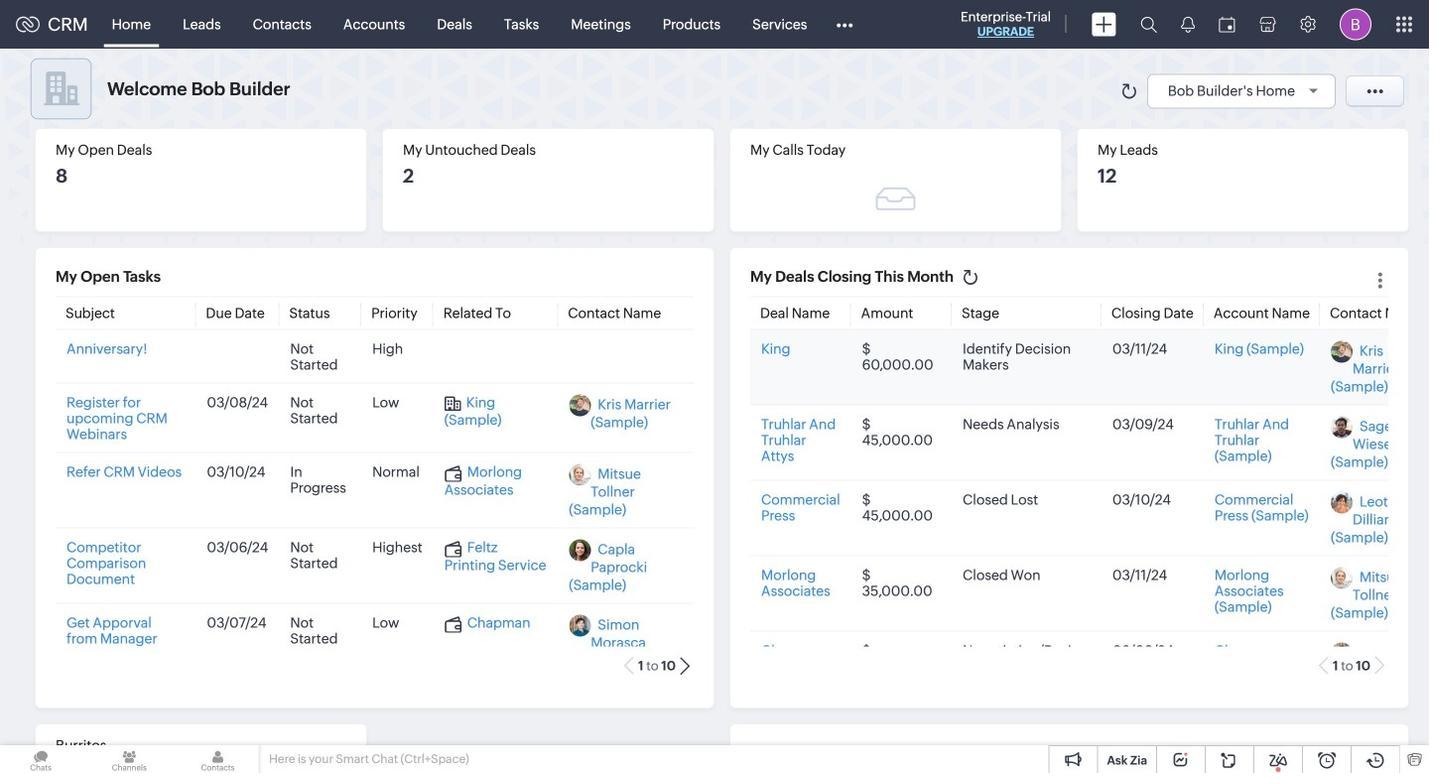 Task type: locate. For each thing, give the bounding box(es) containing it.
Other Modules field
[[823, 8, 866, 40]]

contacts image
[[177, 746, 259, 773]]

signals image
[[1181, 16, 1195, 33]]

signals element
[[1170, 0, 1207, 49]]



Task type: describe. For each thing, give the bounding box(es) containing it.
logo image
[[16, 16, 40, 32]]

calendar image
[[1219, 16, 1236, 32]]

profile image
[[1340, 8, 1372, 40]]

search element
[[1129, 0, 1170, 49]]

create menu element
[[1080, 0, 1129, 48]]

channels image
[[89, 746, 170, 773]]

chats image
[[0, 746, 82, 773]]

create menu image
[[1092, 12, 1117, 36]]

search image
[[1141, 16, 1158, 33]]

profile element
[[1328, 0, 1384, 48]]



Task type: vqa. For each thing, say whether or not it's contained in the screenshot.
Profile icon
yes



